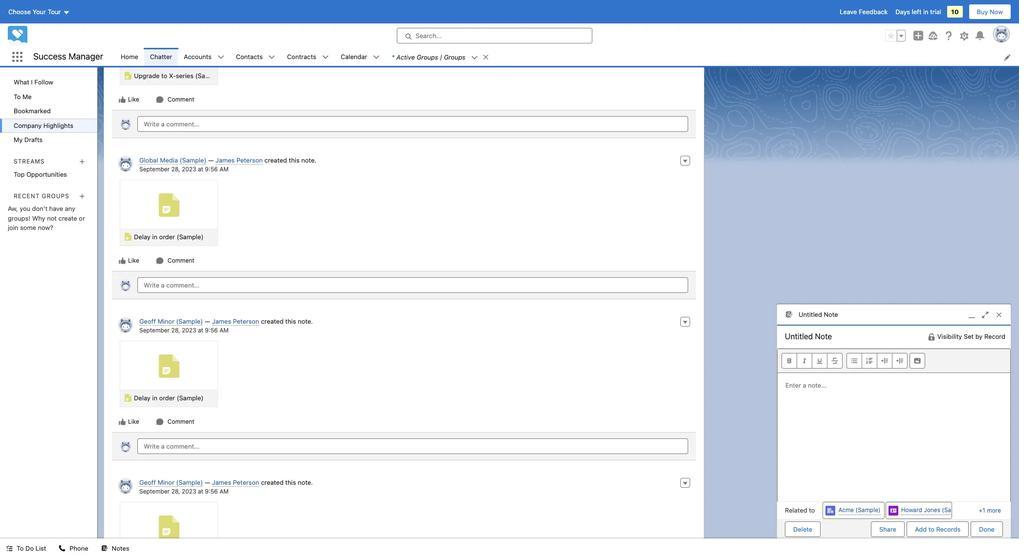 Task type: locate. For each thing, give the bounding box(es) containing it.
28, inside global media (sample) — james peterson created this note. september 28, 2023 at 9:56 am
[[171, 166, 180, 173]]

0 vertical spatial james
[[215, 156, 235, 164]]

1 2023 from the top
[[182, 166, 196, 173]]

created inside global media (sample) — james peterson created this note. september 28, 2023 at 9:56 am
[[265, 156, 287, 164]]

me
[[23, 93, 32, 100]]

to do list
[[17, 545, 46, 553]]

james peterson, september 28, 2023 at 9:56 am element
[[112, 0, 696, 110], [112, 150, 696, 271], [112, 311, 696, 432], [112, 472, 696, 559]]

september 28, 2023 at 9:56 am link
[[139, 166, 229, 173], [139, 327, 229, 334], [139, 488, 229, 496]]

what i follow
[[14, 78, 53, 86]]

delay
[[134, 233, 150, 241], [134, 394, 150, 402]]

write a comment... text field for geoff minor (sample)
[[137, 439, 688, 454]]

1 vertical spatial 2023
[[182, 327, 196, 334]]

2 vertical spatial am
[[220, 488, 229, 496]]

list
[[115, 48, 1019, 66]]

2 vertical spatial 9:56
[[205, 488, 218, 496]]

2 write a comment... text field from the top
[[137, 439, 688, 454]]

global media (sample) link
[[139, 156, 206, 165]]

contacts list item
[[230, 48, 281, 66]]

2 28, from the top
[[171, 327, 180, 334]]

1 vertical spatial geoff
[[139, 479, 156, 487]]

this for second james peterson, september 28, 2023 at 9:56 am element from the bottom's the geoff minor (sample) link
[[285, 318, 296, 325]]

0 vertical spatial james peterson link
[[215, 156, 263, 165]]

follow
[[34, 78, 53, 86]]

don't
[[32, 205, 47, 213]]

chatter
[[150, 53, 172, 60]]

groups up "have"
[[42, 193, 69, 200]]

2 vertical spatial comment button
[[155, 418, 195, 427]]

1 vertical spatial like
[[128, 257, 139, 264]]

note. inside global media (sample) — james peterson created this note. september 28, 2023 at 9:56 am
[[301, 156, 316, 164]]

1 geoff minor (sample) link from the top
[[139, 318, 203, 326]]

at inside global media (sample) — james peterson created this note. september 28, 2023 at 9:56 am
[[198, 166, 203, 173]]

write a comment... text field for global media (sample)
[[137, 277, 688, 293]]

2 delay from the top
[[134, 394, 150, 402]]

group
[[885, 30, 906, 42]]

0 vertical spatial 2023
[[182, 166, 196, 173]]

join
[[8, 224, 18, 232]]

this inside global media (sample) — james peterson created this note. september 28, 2023 at 9:56 am
[[289, 156, 300, 164]]

days left in trial
[[896, 8, 942, 16]]

feedback
[[859, 8, 888, 16]]

calendar link
[[335, 48, 373, 66]]

(sample)
[[195, 72, 222, 79], [180, 156, 206, 164], [177, 233, 204, 241], [176, 318, 203, 325], [177, 394, 204, 402], [176, 479, 203, 487], [856, 507, 881, 514], [942, 507, 967, 514]]

Write a comment... text field
[[137, 277, 688, 293], [137, 439, 688, 454]]

3 28, from the top
[[171, 488, 180, 496]]

success
[[33, 51, 66, 62]]

3 like from the top
[[128, 418, 139, 426]]

1 vertical spatial to
[[809, 507, 815, 515]]

1 write a comment... text field from the top
[[137, 277, 688, 293]]

1 horizontal spatial to
[[809, 507, 815, 515]]

2 geoff from the top
[[139, 479, 156, 487]]

0 horizontal spatial groups
[[42, 193, 69, 200]]

3 2023 from the top
[[182, 488, 196, 496]]

contracts
[[287, 53, 316, 60]]

to for upgrade
[[161, 72, 167, 79]]

1 vertical spatial delay
[[134, 394, 150, 402]]

2 geoff minor (sample) link from the top
[[139, 479, 203, 487]]

september 28, 2023 at 9:56 am link for second james peterson, september 28, 2023 at 9:56 am element from the bottom's the geoff minor (sample) link
[[139, 327, 229, 334]]

comment button for media
[[155, 256, 195, 265]]

to for related
[[809, 507, 815, 515]]

0 vertical spatial peterson
[[236, 156, 263, 164]]

untitled
[[799, 311, 822, 319]]

0 vertical spatial am
[[220, 166, 229, 173]]

1 vertical spatial september
[[139, 327, 170, 334]]

note
[[824, 311, 838, 319]]

3 comment button from the top
[[155, 418, 195, 427]]

order
[[159, 233, 175, 241], [159, 394, 175, 402]]

bookmarked link
[[0, 104, 97, 119]]

aw, you don't have any groups!
[[8, 205, 75, 222]]

2 vertical spatial 28,
[[171, 488, 180, 496]]

2 vertical spatial at
[[198, 488, 203, 496]]

1 vertical spatial peterson
[[233, 318, 259, 325]]

2 at from the top
[[198, 327, 203, 334]]

2 vertical spatial comment
[[168, 418, 194, 426]]

delay in order (sample) for minor
[[134, 394, 204, 402]]

contacts
[[236, 53, 263, 60]]

2 september from the top
[[139, 327, 170, 334]]

text default image
[[269, 54, 275, 61], [322, 54, 329, 61], [156, 96, 164, 103], [156, 257, 164, 265], [118, 418, 126, 426]]

add to records
[[915, 526, 961, 534]]

global media (sample) — james peterson created this note. september 28, 2023 at 9:56 am
[[139, 156, 316, 173]]

order for minor
[[159, 394, 175, 402]]

to for to me
[[14, 93, 21, 100]]

choose
[[8, 8, 31, 16]]

1 vertical spatial to
[[17, 545, 24, 553]]

to right add
[[929, 526, 935, 534]]

1 vertical spatial comment
[[168, 257, 194, 264]]

untitled note dialog
[[777, 305, 1011, 539]]

comment button
[[155, 95, 195, 104], [155, 256, 195, 265], [155, 418, 195, 427]]

0 vertical spatial 9:56
[[205, 166, 218, 173]]

to inside james peterson, september 28, 2023 at 9:56 am element
[[161, 72, 167, 79]]

9:56 inside global media (sample) — james peterson created this note. september 28, 2023 at 9:56 am
[[205, 166, 218, 173]]

0 vertical spatial this
[[289, 156, 300, 164]]

by
[[976, 333, 983, 341]]

0 vertical spatial at
[[198, 166, 203, 173]]

list item
[[386, 48, 494, 66]]

september 28, 2023 at 9:56 am link for the geoff minor (sample) link corresponding to fourth james peterson, september 28, 2023 at 9:56 am element
[[139, 488, 229, 496]]

james peterson, september 28, 2023 at 9:56 am element containing global media (sample)
[[112, 150, 696, 271]]

to left do
[[17, 545, 24, 553]]

1 vertical spatial note.
[[298, 318, 313, 325]]

0 vertical spatial geoff minor (sample) link
[[139, 318, 203, 326]]

0 vertical spatial to
[[14, 93, 21, 100]]

bookmarked
[[14, 107, 51, 115]]

drafts
[[24, 136, 43, 144]]

streams link
[[14, 158, 45, 165]]

comment button for minor
[[155, 418, 195, 427]]

0 vertical spatial james peterson image
[[120, 118, 132, 130]]

2 vertical spatial like button
[[118, 418, 140, 427]]

acme
[[839, 507, 854, 514]]

james peterson image
[[120, 118, 132, 130], [118, 478, 133, 494]]

Write a comment... text field
[[137, 116, 688, 132]]

2023
[[182, 166, 196, 173], [182, 327, 196, 334], [182, 488, 196, 496]]

0 vertical spatial comment
[[168, 96, 194, 103]]

28, for second james peterson, september 28, 2023 at 9:56 am element from the bottom
[[171, 327, 180, 334]]

to right related
[[809, 507, 815, 515]]

3 september 28, 2023 at 9:56 am link from the top
[[139, 488, 229, 496]]

calendar
[[341, 53, 367, 60]]

why
[[32, 214, 45, 222]]

1 vertical spatial —
[[205, 318, 210, 325]]

2 vertical spatial peterson
[[233, 479, 259, 487]]

buy now
[[977, 8, 1003, 16]]

0 vertical spatial 28,
[[171, 166, 180, 173]]

1 vertical spatial delay in order (sample)
[[134, 394, 204, 402]]

1 september 28, 2023 at 9:56 am link from the top
[[139, 166, 229, 173]]

some
[[20, 224, 36, 232]]

1 am from the top
[[220, 166, 229, 173]]

2 james peterson, september 28, 2023 at 9:56 am element from the top
[[112, 150, 696, 271]]

to left x- at the top of the page
[[161, 72, 167, 79]]

1 28, from the top
[[171, 166, 180, 173]]

september inside global media (sample) — james peterson created this note. september 28, 2023 at 9:56 am
[[139, 166, 170, 173]]

1 vertical spatial 9:56
[[205, 327, 218, 334]]

peterson
[[236, 156, 263, 164], [233, 318, 259, 325], [233, 479, 259, 487]]

2023 inside global media (sample) — james peterson created this note. september 28, 2023 at 9:56 am
[[182, 166, 196, 173]]

september for second james peterson, september 28, 2023 at 9:56 am element from the bottom's the geoff minor (sample) link
[[139, 327, 170, 334]]

1 at from the top
[[198, 166, 203, 173]]

2 vertical spatial james peterson link
[[212, 479, 259, 487]]

home
[[121, 53, 138, 60]]

text default image inside phone button
[[59, 546, 66, 553]]

choose your tour button
[[8, 4, 70, 20]]

0 horizontal spatial to
[[161, 72, 167, 79]]

0 vertical spatial september 28, 2023 at 9:56 am link
[[139, 166, 229, 173]]

— inside global media (sample) — james peterson created this note. september 28, 2023 at 9:56 am
[[208, 156, 214, 164]]

2 comment from the top
[[168, 257, 194, 264]]

to inside button
[[929, 526, 935, 534]]

not
[[47, 214, 57, 222]]

0 vertical spatial geoff minor (sample) — james peterson created this note. september 28, 2023 at 9:56 am
[[139, 318, 313, 334]]

2 vertical spatial like
[[128, 418, 139, 426]]

accounts
[[184, 53, 212, 60]]

2 vertical spatial this
[[285, 479, 296, 487]]

1 vertical spatial order
[[159, 394, 175, 402]]

0 vertical spatial created
[[265, 156, 287, 164]]

peterson inside global media (sample) — james peterson created this note. september 28, 2023 at 9:56 am
[[236, 156, 263, 164]]

2 vertical spatial created
[[261, 479, 284, 487]]

2 vertical spatial september 28, 2023 at 9:56 am link
[[139, 488, 229, 496]]

toolbar inside untitled note dialog
[[778, 349, 1010, 373]]

howard jones (sample)
[[901, 507, 967, 514]]

2 like from the top
[[128, 257, 139, 264]]

toolbar
[[778, 349, 1010, 373]]

None text field
[[777, 326, 878, 347]]

—
[[208, 156, 214, 164], [205, 318, 210, 325], [205, 479, 210, 487]]

accounts list item
[[178, 48, 230, 66]]

at
[[198, 166, 203, 173], [198, 327, 203, 334], [198, 488, 203, 496]]

3 september from the top
[[139, 488, 170, 496]]

2 vertical spatial 2023
[[182, 488, 196, 496]]

1 vertical spatial at
[[198, 327, 203, 334]]

1 vertical spatial 28,
[[171, 327, 180, 334]]

— for second james peterson, september 28, 2023 at 9:56 am element from the bottom
[[205, 318, 210, 325]]

days
[[896, 8, 910, 16]]

2 2023 from the top
[[182, 327, 196, 334]]

top
[[14, 171, 25, 178]]

1 vertical spatial am
[[220, 327, 229, 334]]

2 minor from the top
[[158, 479, 174, 487]]

1 vertical spatial like button
[[118, 256, 140, 265]]

0 vertical spatial write a comment... text field
[[137, 277, 688, 293]]

1 vertical spatial geoff minor (sample) — james peterson created this note. september 28, 2023 at 9:56 am
[[139, 479, 313, 496]]

3 james peterson, september 28, 2023 at 9:56 am element from the top
[[112, 311, 696, 432]]

minor
[[158, 318, 174, 325], [158, 479, 174, 487]]

search...
[[416, 32, 442, 40]]

1 vertical spatial this
[[285, 318, 296, 325]]

howard jones (sample) link
[[901, 506, 967, 516]]

geoff minor (sample) — james peterson created this note. september 28, 2023 at 9:56 am
[[139, 318, 313, 334], [139, 479, 313, 496]]

company highlights
[[14, 121, 73, 129]]

james inside global media (sample) — james peterson created this note. september 28, 2023 at 9:56 am
[[215, 156, 235, 164]]

what
[[14, 78, 29, 86]]

0 vertical spatial like
[[128, 96, 139, 103]]

3 like button from the top
[[118, 418, 140, 427]]

to for to do list
[[17, 545, 24, 553]]

am for the geoff minor (sample) link corresponding to fourth james peterson, september 28, 2023 at 9:56 am element
[[220, 488, 229, 496]]

acme (sample)
[[839, 507, 881, 514]]

2 horizontal spatial to
[[929, 526, 935, 534]]

1 delay from the top
[[134, 233, 150, 241]]

geoff
[[139, 318, 156, 325], [139, 479, 156, 487]]

3 comment from the top
[[168, 418, 194, 426]]

to
[[161, 72, 167, 79], [809, 507, 815, 515], [929, 526, 935, 534]]

1 like from the top
[[128, 96, 139, 103]]

— for james peterson, september 28, 2023 at 9:56 am element containing global media (sample)
[[208, 156, 214, 164]]

2 comment button from the top
[[155, 256, 195, 265]]

1 vertical spatial james peterson link
[[212, 318, 259, 326]]

2 vertical spatial —
[[205, 479, 210, 487]]

1 geoff minor (sample) — james peterson created this note. september 28, 2023 at 9:56 am from the top
[[139, 318, 313, 334]]

created for james peterson, september 28, 2023 at 9:56 am element containing global media (sample)
[[265, 156, 287, 164]]

2 like button from the top
[[118, 256, 140, 265]]

james peterson link
[[215, 156, 263, 165], [212, 318, 259, 326], [212, 479, 259, 487]]

2 vertical spatial in
[[152, 394, 157, 402]]

text default image inside comment button
[[156, 418, 164, 426]]

groups
[[417, 53, 438, 61], [444, 53, 465, 61], [42, 193, 69, 200]]

september for global media (sample) link
[[139, 166, 170, 173]]

james peterson link for the geoff minor (sample) link corresponding to fourth james peterson, september 28, 2023 at 9:56 am element
[[212, 479, 259, 487]]

groups right | at the top left of the page
[[444, 53, 465, 61]]

0 vertical spatial geoff
[[139, 318, 156, 325]]

text default image inside like "button"
[[118, 418, 126, 426]]

delay in order (sample) for media
[[134, 233, 204, 241]]

0 vertical spatial delay
[[134, 233, 150, 241]]

groups left | at the top left of the page
[[417, 53, 438, 61]]

add
[[915, 526, 927, 534]]

list
[[36, 545, 46, 553]]

your
[[33, 8, 46, 16]]

+ 1 more
[[979, 507, 1001, 515]]

0 vertical spatial delay in order (sample)
[[134, 233, 204, 241]]

2 delay in order (sample) from the top
[[134, 394, 204, 402]]

account image
[[826, 506, 836, 516]]

2 vertical spatial to
[[929, 526, 935, 534]]

comment for media
[[168, 257, 194, 264]]

text default image
[[483, 54, 489, 61], [217, 54, 224, 61], [373, 54, 380, 61], [471, 54, 478, 61], [118, 96, 126, 103], [118, 257, 126, 265], [928, 333, 936, 341], [156, 418, 164, 426], [6, 546, 13, 553], [59, 546, 66, 553], [101, 546, 108, 553]]

1 minor from the top
[[158, 318, 174, 325]]

am inside global media (sample) — james peterson created this note. september 28, 2023 at 9:56 am
[[220, 166, 229, 173]]

1 vertical spatial geoff minor (sample) link
[[139, 479, 203, 487]]

2023 for global media (sample) link
[[182, 166, 196, 173]]

this for global media (sample) link
[[289, 156, 300, 164]]

company
[[14, 121, 42, 129]]

0 vertical spatial september
[[139, 166, 170, 173]]

0 vertical spatial order
[[159, 233, 175, 241]]

search... button
[[397, 28, 592, 44]]

1 september from the top
[[139, 166, 170, 173]]

2 geoff minor (sample) — james peterson created this note. september 28, 2023 at 9:56 am from the top
[[139, 479, 313, 496]]

james peterson image
[[118, 156, 133, 171], [120, 279, 132, 291], [118, 317, 133, 333], [120, 441, 132, 452]]

1 vertical spatial in
[[152, 233, 157, 241]]

1 9:56 from the top
[[205, 166, 218, 173]]

0 vertical spatial to
[[161, 72, 167, 79]]

2 vertical spatial september
[[139, 488, 170, 496]]

i
[[31, 78, 33, 86]]

3 at from the top
[[198, 488, 203, 496]]

1 vertical spatial james
[[212, 318, 231, 325]]

2023 for the geoff minor (sample) link corresponding to fourth james peterson, september 28, 2023 at 9:56 am element
[[182, 488, 196, 496]]

minor for second james peterson, september 28, 2023 at 9:56 am element from the bottom's the geoff minor (sample) link
[[158, 318, 174, 325]]

geoff minor (sample) link for fourth james peterson, september 28, 2023 at 9:56 am element
[[139, 479, 203, 487]]

1 vertical spatial created
[[261, 318, 284, 325]]

like for global
[[128, 257, 139, 264]]

1 delay in order (sample) from the top
[[134, 233, 204, 241]]

1 vertical spatial comment button
[[155, 256, 195, 265]]

like button
[[118, 95, 140, 104], [118, 256, 140, 265], [118, 418, 140, 427]]

0 vertical spatial note.
[[301, 156, 316, 164]]

to left me
[[14, 93, 21, 100]]

delete button
[[785, 522, 821, 538]]

3 am from the top
[[220, 488, 229, 496]]

0 vertical spatial comment button
[[155, 95, 195, 104]]

9:56 for like "button" related to global media (sample)
[[205, 166, 218, 173]]

0 vertical spatial —
[[208, 156, 214, 164]]

0 vertical spatial minor
[[158, 318, 174, 325]]

1 vertical spatial september 28, 2023 at 9:56 am link
[[139, 327, 229, 334]]

2 september 28, 2023 at 9:56 am link from the top
[[139, 327, 229, 334]]

to do list button
[[0, 539, 52, 559]]

2 am from the top
[[220, 327, 229, 334]]

1 order from the top
[[159, 233, 175, 241]]

to
[[14, 93, 21, 100], [17, 545, 24, 553]]

1 vertical spatial write a comment... text field
[[137, 439, 688, 454]]

note. for comment button for minor
[[298, 318, 313, 325]]

1 james peterson, september 28, 2023 at 9:56 am element from the top
[[112, 0, 696, 110]]

2 order from the top
[[159, 394, 175, 402]]

at for the geoff minor (sample) link corresponding to fourth james peterson, september 28, 2023 at 9:56 am element
[[198, 488, 203, 496]]

this
[[289, 156, 300, 164], [285, 318, 296, 325], [285, 479, 296, 487]]

to inside button
[[17, 545, 24, 553]]

2 9:56 from the top
[[205, 327, 218, 334]]

1 vertical spatial minor
[[158, 479, 174, 487]]

Compose text text field
[[778, 373, 1010, 498]]

1 like button from the top
[[118, 95, 140, 104]]

am for global media (sample) link
[[220, 166, 229, 173]]

(sample) inside global media (sample) — james peterson created this note. september 28, 2023 at 9:56 am
[[180, 156, 206, 164]]

0 vertical spatial like button
[[118, 95, 140, 104]]

more
[[987, 507, 1001, 515]]



Task type: describe. For each thing, give the bounding box(es) containing it.
james for like "button" related to global media (sample)
[[215, 156, 235, 164]]

records
[[936, 526, 961, 534]]

you
[[20, 205, 30, 213]]

9:56 for like "button" associated with geoff minor (sample)
[[205, 327, 218, 334]]

2 horizontal spatial groups
[[444, 53, 465, 61]]

list containing home
[[115, 48, 1019, 66]]

aw,
[[8, 205, 18, 213]]

at for global media (sample) link
[[198, 166, 203, 173]]

text default image inside accounts list item
[[217, 54, 224, 61]]

home link
[[115, 48, 144, 66]]

top opportunities
[[14, 171, 67, 178]]

contacts link
[[230, 48, 269, 66]]

28, for fourth james peterson, september 28, 2023 at 9:56 am element
[[171, 488, 180, 496]]

september for the geoff minor (sample) link corresponding to fourth james peterson, september 28, 2023 at 9:56 am element
[[139, 488, 170, 496]]

left
[[912, 8, 922, 16]]

am for second james peterson, september 28, 2023 at 9:56 am element from the bottom's the geoff minor (sample) link
[[220, 327, 229, 334]]

28, for james peterson, september 28, 2023 at 9:56 am element containing global media (sample)
[[171, 166, 180, 173]]

minor for the geoff minor (sample) link corresponding to fourth james peterson, september 28, 2023 at 9:56 am element
[[158, 479, 174, 487]]

1 comment from the top
[[168, 96, 194, 103]]

done button
[[971, 522, 1003, 538]]

trial
[[930, 8, 942, 16]]

recent groups
[[14, 193, 69, 200]]

calendar list item
[[335, 48, 386, 66]]

manager
[[69, 51, 103, 62]]

2 vertical spatial note.
[[298, 479, 313, 487]]

notes
[[112, 545, 129, 553]]

text default image inside calendar list item
[[373, 54, 380, 61]]

in for geoff minor (sample)
[[152, 394, 157, 402]]

james peterson link for global media (sample) link
[[215, 156, 263, 165]]

any
[[65, 205, 75, 213]]

my drafts
[[14, 136, 43, 144]]

1 horizontal spatial groups
[[417, 53, 438, 61]]

highlights
[[43, 121, 73, 129]]

james peterson link for second james peterson, september 28, 2023 at 9:56 am element from the bottom's the geoff minor (sample) link
[[212, 318, 259, 326]]

text default image inside to do list button
[[6, 546, 13, 553]]

contracts list item
[[281, 48, 335, 66]]

add to records button
[[907, 522, 969, 538]]

delay for global
[[134, 233, 150, 241]]

acme (sample) link
[[839, 506, 881, 516]]

recent groups link
[[14, 193, 69, 200]]

buy
[[977, 8, 988, 16]]

format body element
[[847, 353, 908, 369]]

now
[[990, 8, 1003, 16]]

1 vertical spatial james peterson image
[[118, 478, 133, 494]]

create
[[58, 214, 77, 222]]

done
[[979, 526, 995, 534]]

created for fourth james peterson, september 28, 2023 at 9:56 am element
[[261, 479, 284, 487]]

comment for minor
[[168, 418, 194, 426]]

peterson for comment button for media
[[236, 156, 263, 164]]

geoff minor (sample) link for second james peterson, september 28, 2023 at 9:56 am element from the bottom
[[139, 318, 203, 326]]

success manager
[[33, 51, 103, 62]]

geoff minor (sample) — james peterson created this note. september 28, 2023 at 9:56 am for fourth james peterson, september 28, 2023 at 9:56 am element
[[139, 479, 313, 496]]

recent
[[14, 193, 40, 200]]

geoff minor (sample) — james peterson created this note. september 28, 2023 at 9:56 am for second james peterson, september 28, 2023 at 9:56 am element from the bottom
[[139, 318, 313, 334]]

2 vertical spatial james
[[212, 479, 231, 487]]

1 comment button from the top
[[155, 95, 195, 104]]

buy now button
[[969, 4, 1011, 20]]

why not create or join some now?
[[8, 214, 85, 232]]

now?
[[38, 224, 53, 232]]

james for like "button" associated with geoff minor (sample)
[[212, 318, 231, 325]]

format text element
[[782, 353, 843, 369]]

at for second james peterson, september 28, 2023 at 9:56 am element from the bottom's the geoff minor (sample) link
[[198, 327, 203, 334]]

my drafts link
[[0, 133, 97, 147]]

do
[[25, 545, 34, 553]]

text default image inside notes "button"
[[101, 546, 108, 553]]

*
[[392, 53, 395, 61]]

jones
[[924, 507, 941, 514]]

series
[[176, 72, 194, 79]]

delete status
[[785, 522, 871, 538]]

upgrade
[[134, 72, 160, 79]]

note. for comment button for media
[[301, 156, 316, 164]]

top opportunities link
[[0, 168, 97, 182]]

groups!
[[8, 214, 30, 222]]

media
[[160, 156, 178, 164]]

0 vertical spatial in
[[923, 8, 929, 16]]

share
[[880, 526, 897, 534]]

list item containing *
[[386, 48, 494, 66]]

text default image inside contracts 'list item'
[[322, 54, 329, 61]]

set
[[964, 333, 974, 341]]

delay for geoff
[[134, 394, 150, 402]]

4 james peterson, september 28, 2023 at 9:56 am element from the top
[[112, 472, 696, 559]]

visibility
[[937, 333, 962, 341]]

choose your tour
[[8, 8, 61, 16]]

1 geoff from the top
[[139, 318, 156, 325]]

1
[[983, 507, 985, 515]]

x-
[[169, 72, 176, 79]]

upgrade to x-series (sample)
[[134, 72, 222, 79]]

record
[[985, 333, 1006, 341]]

like button for geoff minor (sample)
[[118, 418, 140, 427]]

active
[[397, 53, 415, 61]]

share button
[[871, 522, 905, 538]]

created for second james peterson, september 28, 2023 at 9:56 am element from the bottom
[[261, 318, 284, 325]]

leave
[[840, 8, 857, 16]]

james peterson, september 28, 2023 at 9:56 am element containing upgrade to x-series (sample)
[[112, 0, 696, 110]]

— for fourth james peterson, september 28, 2023 at 9:56 am element
[[205, 479, 210, 487]]

september 28, 2023 at 9:56 am link for global media (sample) link
[[139, 166, 229, 173]]

+
[[979, 507, 983, 515]]

none text field inside untitled note dialog
[[777, 326, 878, 347]]

text default image inside contacts list item
[[269, 54, 275, 61]]

notes button
[[95, 539, 135, 559]]

opportunities
[[26, 171, 67, 178]]

contact image
[[889, 506, 898, 516]]

to me link
[[0, 90, 97, 104]]

leave feedback link
[[840, 8, 888, 16]]

related
[[785, 507, 807, 515]]

tour
[[48, 8, 61, 16]]

untitled note
[[799, 311, 838, 319]]

leave feedback
[[840, 8, 888, 16]]

3 9:56 from the top
[[205, 488, 218, 496]]

phone button
[[53, 539, 94, 559]]

order for media
[[159, 233, 175, 241]]

or
[[79, 214, 85, 222]]

chatter link
[[144, 48, 178, 66]]

company highlights link
[[0, 119, 97, 133]]

in for global media (sample)
[[152, 233, 157, 241]]

peterson for comment button for minor
[[233, 318, 259, 325]]

howard
[[901, 507, 922, 514]]

have
[[49, 205, 63, 213]]

like for geoff
[[128, 418, 139, 426]]

|
[[440, 53, 442, 61]]

global
[[139, 156, 158, 164]]

like button for global media (sample)
[[118, 256, 140, 265]]

contracts link
[[281, 48, 322, 66]]

to for add
[[929, 526, 935, 534]]

2023 for second james peterson, september 28, 2023 at 9:56 am element from the bottom's the geoff minor (sample) link
[[182, 327, 196, 334]]

streams
[[14, 158, 45, 165]]

this for the geoff minor (sample) link corresponding to fourth james peterson, september 28, 2023 at 9:56 am element
[[285, 479, 296, 487]]

phone
[[70, 545, 88, 553]]

to me
[[14, 93, 32, 100]]



Task type: vqa. For each thing, say whether or not it's contained in the screenshot.
Like
yes



